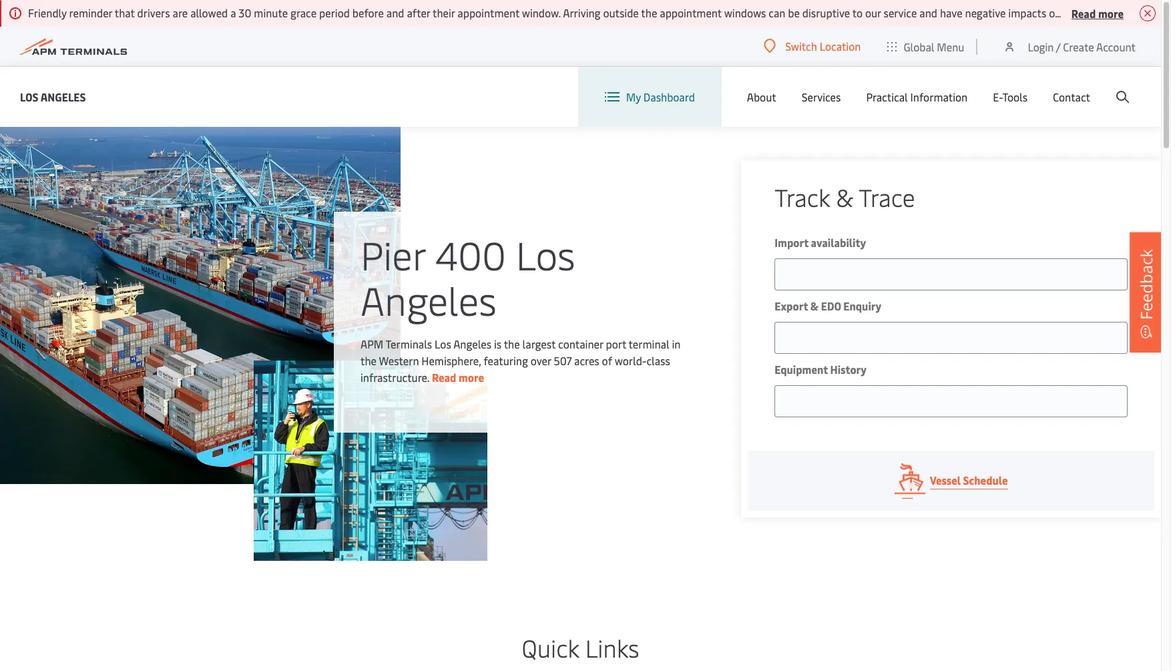 Task type: locate. For each thing, give the bounding box(es) containing it.
edo
[[821, 299, 841, 313]]

angeles for pier
[[361, 273, 497, 326]]

window.
[[522, 5, 561, 20]]

0 horizontal spatial los
[[20, 89, 38, 104]]

practical information
[[867, 89, 968, 104]]

world-
[[615, 353, 647, 368]]

reminder
[[69, 5, 112, 20]]

on right impacts
[[1049, 5, 1061, 20]]

history
[[831, 362, 867, 377]]

2 vertical spatial the
[[361, 353, 377, 368]]

enquiry
[[844, 299, 882, 313]]

switch location
[[786, 39, 861, 53]]

on left 'ti'
[[1152, 5, 1164, 20]]

can
[[769, 5, 786, 20]]

the
[[641, 5, 657, 20], [504, 337, 520, 351], [361, 353, 377, 368]]

read more link
[[432, 370, 484, 385]]

1 horizontal spatial more
[[1099, 6, 1124, 20]]

2 on from the left
[[1152, 5, 1164, 20]]

vessel
[[930, 473, 961, 488]]

2 horizontal spatial los
[[516, 228, 575, 281]]

read more
[[1072, 6, 1124, 20], [432, 370, 484, 385]]

the right outside
[[641, 5, 657, 20]]

1 vertical spatial read
[[432, 370, 456, 385]]

0 vertical spatial los
[[20, 89, 38, 104]]

global menu button
[[875, 26, 978, 66]]

0 vertical spatial read more
[[1072, 6, 1124, 20]]

apm terminals los angeles is the largest container port terminal in the western hemisphere, featuring over 507 acres of world-class infrastructure.
[[361, 337, 681, 385]]

2 appointment from the left
[[660, 5, 722, 20]]

1 vertical spatial the
[[504, 337, 520, 351]]

windows
[[724, 5, 766, 20]]

pier 400 los angeles
[[361, 228, 575, 326]]

1 vertical spatial &
[[811, 299, 819, 313]]

track
[[775, 180, 830, 213]]

0 horizontal spatial more
[[459, 370, 484, 385]]

pier
[[361, 228, 426, 281]]

read more up login / create account
[[1072, 6, 1124, 20]]

los for apm terminals los angeles is the largest container port terminal in the western hemisphere, featuring over 507 acres of world-class infrastructure.
[[435, 337, 451, 351]]

before
[[353, 5, 384, 20]]

drivers left are
[[137, 5, 170, 20]]

0 horizontal spatial read more
[[432, 370, 484, 385]]

class
[[647, 353, 670, 368]]

1 vertical spatial read more
[[432, 370, 484, 385]]

0 horizontal spatial drivers
[[137, 5, 170, 20]]

more for read more button
[[1099, 6, 1124, 20]]

0 vertical spatial angeles
[[41, 89, 86, 104]]

vessel schedule
[[930, 473, 1008, 488]]

2 vertical spatial angeles
[[454, 337, 492, 351]]

los angeles
[[20, 89, 86, 104]]

practical
[[867, 89, 908, 104]]

equipment
[[775, 362, 828, 377]]

read inside button
[[1072, 6, 1096, 20]]

over
[[531, 353, 551, 368]]

1 on from the left
[[1049, 5, 1061, 20]]

who
[[1099, 5, 1120, 20]]

0 vertical spatial read
[[1072, 6, 1096, 20]]

2 vertical spatial los
[[435, 337, 451, 351]]

1 horizontal spatial drivers
[[1064, 5, 1097, 20]]

1 horizontal spatial appointment
[[660, 5, 722, 20]]

los angeles pier 400 image
[[0, 127, 401, 484]]

more up account
[[1099, 6, 1124, 20]]

e-tools button
[[993, 67, 1028, 127]]

links
[[586, 631, 639, 664]]

drivers left who
[[1064, 5, 1097, 20]]

appointment
[[458, 5, 520, 20], [660, 5, 722, 20]]

read left who
[[1072, 6, 1096, 20]]

angeles for apm
[[454, 337, 492, 351]]

angeles inside apm terminals los angeles is the largest container port terminal in the western hemisphere, featuring over 507 acres of world-class infrastructure.
[[454, 337, 492, 351]]

2 horizontal spatial the
[[641, 5, 657, 20]]

and left have
[[920, 5, 938, 20]]

0 vertical spatial &
[[836, 180, 854, 213]]

0 horizontal spatial and
[[387, 5, 404, 20]]

vessel schedule link
[[748, 451, 1155, 511]]

have
[[940, 5, 963, 20]]

availability
[[811, 235, 866, 250]]

0 vertical spatial the
[[641, 5, 657, 20]]

contact
[[1053, 89, 1091, 104]]

dashboard
[[644, 89, 695, 104]]

on
[[1049, 5, 1061, 20], [1152, 5, 1164, 20]]

e-
[[993, 89, 1003, 104]]

terminals
[[386, 337, 432, 351]]

los inside pier 400 los angeles
[[516, 228, 575, 281]]

grace
[[291, 5, 317, 20]]

service
[[884, 5, 917, 20]]

create
[[1063, 39, 1094, 54]]

be
[[788, 5, 800, 20]]

1 horizontal spatial &
[[836, 180, 854, 213]]

and
[[387, 5, 404, 20], [920, 5, 938, 20]]

feedback
[[1135, 249, 1157, 320]]

is
[[494, 337, 502, 351]]

1 horizontal spatial and
[[920, 5, 938, 20]]

drivers
[[137, 5, 170, 20], [1064, 5, 1097, 20]]

0 horizontal spatial &
[[811, 299, 819, 313]]

tools
[[1003, 89, 1028, 104]]

read down hemisphere,
[[432, 370, 456, 385]]

that
[[115, 5, 135, 20]]

angeles
[[41, 89, 86, 104], [361, 273, 497, 326], [454, 337, 492, 351]]

arriving
[[563, 5, 601, 20]]

angeles inside pier 400 los angeles
[[361, 273, 497, 326]]

container
[[558, 337, 603, 351]]

more for read more link
[[459, 370, 484, 385]]

trace
[[859, 180, 915, 213]]

1 vertical spatial los
[[516, 228, 575, 281]]

featuring
[[484, 353, 528, 368]]

los
[[20, 89, 38, 104], [516, 228, 575, 281], [435, 337, 451, 351]]

our
[[866, 5, 881, 20]]

more inside read more button
[[1099, 6, 1124, 20]]

1 horizontal spatial los
[[435, 337, 451, 351]]

1 horizontal spatial read more
[[1072, 6, 1124, 20]]

read more down hemisphere,
[[432, 370, 484, 385]]

the right is
[[504, 337, 520, 351]]

0 horizontal spatial on
[[1049, 5, 1061, 20]]

more
[[1099, 6, 1124, 20], [459, 370, 484, 385]]

1 vertical spatial angeles
[[361, 273, 497, 326]]

& for edo
[[811, 299, 819, 313]]

appointment right their
[[458, 5, 520, 20]]

0 horizontal spatial read
[[432, 370, 456, 385]]

0 horizontal spatial appointment
[[458, 5, 520, 20]]

0 vertical spatial more
[[1099, 6, 1124, 20]]

to
[[853, 5, 863, 20]]

more down hemisphere,
[[459, 370, 484, 385]]

1 horizontal spatial read
[[1072, 6, 1096, 20]]

1 vertical spatial more
[[459, 370, 484, 385]]

&
[[836, 180, 854, 213], [811, 299, 819, 313]]

los inside apm terminals los angeles is the largest container port terminal in the western hemisphere, featuring over 507 acres of world-class infrastructure.
[[435, 337, 451, 351]]

schedule
[[963, 473, 1008, 488]]

location
[[820, 39, 861, 53]]

services button
[[802, 67, 841, 127]]

e-tools
[[993, 89, 1028, 104]]

export
[[775, 299, 808, 313]]

la secondary image
[[254, 361, 488, 561]]

read for read more link
[[432, 370, 456, 385]]

quick links
[[522, 631, 639, 664]]

my dashboard button
[[605, 67, 695, 127]]

appointment left windows
[[660, 5, 722, 20]]

& left trace
[[836, 180, 854, 213]]

and left after
[[387, 5, 404, 20]]

the down apm at the bottom left of page
[[361, 353, 377, 368]]

& for trace
[[836, 180, 854, 213]]

period
[[319, 5, 350, 20]]

& left edo on the right top
[[811, 299, 819, 313]]

1 horizontal spatial on
[[1152, 5, 1164, 20]]



Task type: vqa. For each thing, say whether or not it's contained in the screenshot.
the right Appointment
yes



Task type: describe. For each thing, give the bounding box(es) containing it.
400
[[435, 228, 506, 281]]

2 drivers from the left
[[1064, 5, 1097, 20]]

1 appointment from the left
[[458, 5, 520, 20]]

ti
[[1167, 5, 1171, 20]]

los angeles link
[[20, 88, 86, 105]]

practical information button
[[867, 67, 968, 127]]

account
[[1097, 39, 1136, 54]]

global menu
[[904, 39, 965, 54]]

a
[[231, 5, 236, 20]]

import availability
[[775, 235, 866, 250]]

read more for read more button
[[1072, 6, 1124, 20]]

arrive
[[1122, 5, 1150, 20]]

information
[[911, 89, 968, 104]]

1 and from the left
[[387, 5, 404, 20]]

of
[[602, 353, 612, 368]]

switch
[[786, 39, 817, 53]]

0 horizontal spatial the
[[361, 353, 377, 368]]

equipment history
[[775, 362, 867, 377]]

feedback button
[[1130, 232, 1163, 352]]

read for read more button
[[1072, 6, 1096, 20]]

close alert image
[[1140, 5, 1156, 21]]

read more for read more link
[[432, 370, 484, 385]]

outside
[[603, 5, 639, 20]]

quick
[[522, 631, 579, 664]]

friendly reminder that drivers are allowed a 30 minute grace period before and after their appointment window. arriving outside the appointment windows can be disruptive to our service and have negative impacts on drivers who arrive on ti
[[28, 5, 1171, 20]]

are
[[173, 5, 188, 20]]

my dashboard
[[626, 89, 695, 104]]

contact button
[[1053, 67, 1091, 127]]

1 drivers from the left
[[137, 5, 170, 20]]

after
[[407, 5, 430, 20]]

apm
[[361, 337, 383, 351]]

los for pier 400 los angeles
[[516, 228, 575, 281]]

1 horizontal spatial the
[[504, 337, 520, 351]]

in
[[672, 337, 681, 351]]

30
[[239, 5, 251, 20]]

track & trace
[[775, 180, 915, 213]]

disruptive
[[803, 5, 850, 20]]

friendly
[[28, 5, 67, 20]]

about button
[[747, 67, 777, 127]]

infrastructure.
[[361, 370, 429, 385]]

allowed
[[190, 5, 228, 20]]

menu
[[937, 39, 965, 54]]

port
[[606, 337, 626, 351]]

export & edo enquiry
[[775, 299, 882, 313]]

largest
[[523, 337, 556, 351]]

minute
[[254, 5, 288, 20]]

their
[[433, 5, 455, 20]]

switch location button
[[764, 39, 861, 53]]

login / create account
[[1028, 39, 1136, 54]]

507
[[554, 353, 572, 368]]

western
[[379, 353, 419, 368]]

login
[[1028, 39, 1054, 54]]

services
[[802, 89, 841, 104]]

terminal
[[629, 337, 670, 351]]

negative
[[965, 5, 1006, 20]]

global
[[904, 39, 935, 54]]

hemisphere,
[[422, 353, 481, 368]]

import
[[775, 235, 809, 250]]

impacts
[[1009, 5, 1047, 20]]

login / create account link
[[1003, 27, 1136, 66]]

my
[[626, 89, 641, 104]]

read more button
[[1072, 5, 1124, 21]]

/
[[1056, 39, 1061, 54]]

2 and from the left
[[920, 5, 938, 20]]

about
[[747, 89, 777, 104]]



